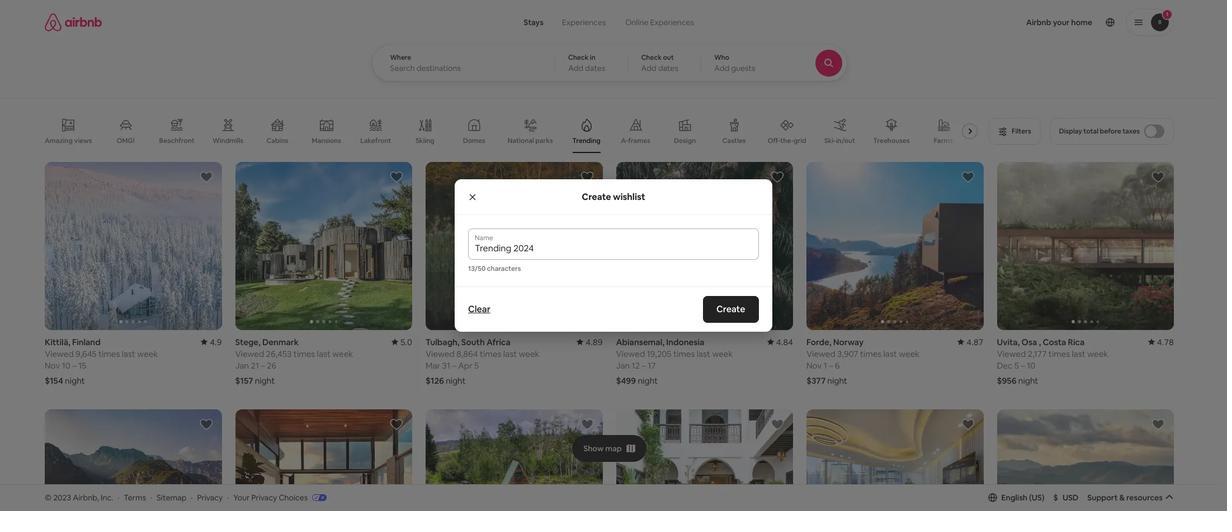 Task type: describe. For each thing, give the bounding box(es) containing it.
viewed for abiansemal,
[[616, 349, 645, 359]]

9,645
[[76, 349, 97, 359]]

week for viewed 3,907 times last week
[[899, 349, 920, 359]]

10 inside "uvita, osa , costa rica viewed 2,177 times last week dec 5 – 10 $956 night"
[[1027, 361, 1036, 371]]

add to wishlist: forde, norway image
[[961, 171, 975, 184]]

none text field inside name this wishlist dialog
[[475, 243, 752, 255]]

in/out
[[836, 136, 855, 145]]

your
[[233, 493, 250, 503]]

2 · from the left
[[150, 493, 152, 503]]

uvita, osa , costa rica viewed 2,177 times last week dec 5 – 10 $956 night
[[997, 337, 1108, 386]]

4.87 out of 5 average rating image
[[958, 337, 984, 348]]

add to wishlist: marrakech, morocco image
[[771, 418, 784, 432]]

terms link
[[124, 493, 146, 503]]

5 inside tulbagh, south africa viewed 8,864 times last week mar 31 – apr 5 $126 night
[[474, 361, 479, 371]]

skiing
[[416, 136, 434, 145]]

week for viewed 26,453 times last week
[[332, 349, 353, 359]]

terms
[[124, 493, 146, 503]]

design
[[674, 136, 696, 145]]

26,453
[[266, 349, 292, 359]]

add to wishlist: kittilä, finland image
[[199, 171, 213, 184]]

31
[[442, 361, 450, 371]]

clear
[[468, 304, 491, 315]]

what can we help you find? tab list
[[515, 11, 616, 34]]

– inside "uvita, osa , costa rica viewed 2,177 times last week dec 5 – 10 $956 night"
[[1021, 361, 1025, 371]]

english
[[1002, 493, 1028, 503]]

characters
[[487, 265, 521, 274]]

national parks
[[508, 136, 553, 145]]

norway
[[833, 337, 864, 348]]

name this wishlist dialog
[[455, 180, 772, 332]]

viewed for forde,
[[807, 349, 836, 359]]

taxes
[[1123, 127, 1140, 136]]

add to wishlist: abiansemal, indonesia image
[[771, 171, 784, 184]]

13/50 characters
[[468, 265, 521, 274]]

12
[[632, 361, 640, 371]]

ski-
[[825, 136, 836, 145]]

© 2023 airbnb, inc. ·
[[45, 493, 119, 503]]

times for stege, denmark
[[294, 349, 315, 359]]

4 · from the left
[[227, 493, 229, 503]]

where
[[390, 53, 411, 62]]

total
[[1084, 127, 1099, 136]]

show map
[[584, 444, 622, 454]]

your privacy choices link
[[233, 493, 327, 504]]

10 inside kittilä, finland viewed 9,645 times last week nov 10 – 15 $154 night
[[62, 361, 70, 371]]

mansions
[[312, 136, 341, 145]]

osa
[[1022, 337, 1037, 348]]

$499
[[616, 376, 636, 386]]

13/50
[[468, 265, 486, 274]]

4.89 out of 5 average rating image
[[577, 337, 603, 348]]

1
[[824, 361, 827, 371]]

week inside tulbagh, south africa viewed 8,864 times last week mar 31 – apr 5 $126 night
[[519, 349, 540, 359]]

$956
[[997, 376, 1017, 386]]

last for forde, norway
[[884, 349, 897, 359]]

stege, denmark viewed 26,453 times last week jan 21 – 26 $157 night
[[235, 337, 353, 386]]

5.0 out of 5 average rating image
[[391, 337, 412, 348]]

grid
[[794, 136, 806, 145]]

castles
[[723, 136, 746, 145]]

19,205
[[647, 349, 672, 359]]

resources
[[1127, 493, 1163, 503]]

choices
[[279, 493, 308, 503]]

a-frames
[[621, 136, 651, 145]]

15
[[78, 361, 86, 371]]

support
[[1088, 493, 1118, 503]]

night for $377
[[828, 376, 847, 386]]

$154
[[45, 376, 63, 386]]

create for create wishlist
[[582, 191, 611, 203]]

map
[[605, 444, 622, 454]]

domes
[[463, 136, 485, 145]]

viewed for kittilä,
[[45, 349, 74, 359]]

2 experiences from the left
[[650, 17, 694, 27]]

add to wishlist: tremosine sul garda, italy image
[[199, 418, 213, 432]]

6
[[835, 361, 840, 371]]

4.84 out of 5 average rating image
[[767, 337, 793, 348]]

add to wishlist: llaés, spain image
[[1152, 418, 1165, 432]]

before
[[1100, 127, 1121, 136]]

amazing
[[45, 136, 73, 145]]

sitemap link
[[157, 493, 186, 503]]

last inside "uvita, osa , costa rica viewed 2,177 times last week dec 5 – 10 $956 night"
[[1072, 349, 1086, 359]]

week for viewed 9,645 times last week
[[137, 349, 158, 359]]

indonesia
[[666, 337, 704, 348]]

show
[[584, 444, 604, 454]]

week inside "uvita, osa , costa rica viewed 2,177 times last week dec 5 – 10 $956 night"
[[1088, 349, 1108, 359]]

mar
[[426, 361, 440, 371]]

privacy link
[[197, 493, 223, 503]]

wishlist
[[613, 191, 645, 203]]

online
[[625, 17, 649, 27]]

support & resources
[[1088, 493, 1163, 503]]

2 privacy from the left
[[251, 493, 277, 503]]

21
[[251, 361, 259, 371]]

lakefront
[[360, 136, 391, 145]]

group containing amazing views
[[45, 110, 982, 153]]

parks
[[536, 136, 553, 145]]

night for $499
[[638, 376, 658, 386]]

– for nov 10 – 15
[[72, 361, 76, 371]]

profile element
[[721, 0, 1174, 45]]

nov for nov 10 – 15
[[45, 361, 60, 371]]

(us)
[[1029, 493, 1045, 503]]

add to wishlist: uvita, osa , costa rica image
[[1152, 171, 1165, 184]]

usd
[[1063, 493, 1079, 503]]



Task type: vqa. For each thing, say whether or not it's contained in the screenshot.
Disruptions
no



Task type: locate. For each thing, give the bounding box(es) containing it.
last for stege, denmark
[[317, 349, 331, 359]]

– inside abiansemal, indonesia viewed 19,205 times last week jan 12 – 17 $499 night
[[642, 361, 646, 371]]

week inside stege, denmark viewed 26,453 times last week jan 21 – 26 $157 night
[[332, 349, 353, 359]]

support & resources button
[[1088, 493, 1174, 503]]

viewed inside abiansemal, indonesia viewed 19,205 times last week jan 12 – 17 $499 night
[[616, 349, 645, 359]]

– inside tulbagh, south africa viewed 8,864 times last week mar 31 – apr 5 $126 night
[[452, 361, 456, 371]]

4.78 out of 5 average rating image
[[1148, 337, 1174, 348]]

stays tab panel
[[372, 45, 878, 82]]

add to wishlist: walden, colorado image
[[580, 418, 594, 432]]

1 jan from the left
[[235, 361, 249, 371]]

viewed down kittilä, at left
[[45, 349, 74, 359]]

viewed down uvita,
[[997, 349, 1026, 359]]

times inside stege, denmark viewed 26,453 times last week jan 21 – 26 $157 night
[[294, 349, 315, 359]]

night down 6
[[828, 376, 847, 386]]

denmark
[[262, 337, 299, 348]]

jan
[[235, 361, 249, 371], [616, 361, 630, 371]]

2 jan from the left
[[616, 361, 630, 371]]

times right '3,907' at the right
[[860, 349, 882, 359]]

windmills
[[213, 136, 244, 145]]

6 last from the left
[[1072, 349, 1086, 359]]

finland
[[72, 337, 100, 348]]

times for forde, norway
[[860, 349, 882, 359]]

last inside forde, norway viewed 3,907 times last week nov 1 – 6 $377 night
[[884, 349, 897, 359]]

english (us)
[[1002, 493, 1045, 503]]

jan inside stege, denmark viewed 26,453 times last week jan 21 – 26 $157 night
[[235, 361, 249, 371]]

2 night from the left
[[255, 376, 275, 386]]

· left "privacy" link
[[191, 493, 193, 503]]

cabins
[[267, 136, 288, 145]]

uvita,
[[997, 337, 1020, 348]]

1 5 from the left
[[474, 361, 479, 371]]

costa
[[1043, 337, 1066, 348]]

3 last from the left
[[503, 349, 517, 359]]

6 night from the left
[[1019, 376, 1038, 386]]

0 horizontal spatial privacy
[[197, 493, 223, 503]]

©
[[45, 493, 52, 503]]

create button
[[703, 296, 759, 323]]

viewed inside kittilä, finland viewed 9,645 times last week nov 10 – 15 $154 night
[[45, 349, 74, 359]]

5 night from the left
[[828, 376, 847, 386]]

4 times from the left
[[673, 349, 695, 359]]

1 10 from the left
[[62, 361, 70, 371]]

times inside tulbagh, south africa viewed 8,864 times last week mar 31 – apr 5 $126 night
[[480, 349, 502, 359]]

viewed
[[45, 349, 74, 359], [235, 349, 264, 359], [426, 349, 455, 359], [616, 349, 645, 359], [807, 349, 836, 359], [997, 349, 1026, 359]]

None search field
[[372, 0, 878, 82]]

night inside stege, denmark viewed 26,453 times last week jan 21 – 26 $157 night
[[255, 376, 275, 386]]

viewed inside "uvita, osa , costa rica viewed 2,177 times last week dec 5 – 10 $956 night"
[[997, 349, 1026, 359]]

night inside kittilä, finland viewed 9,645 times last week nov 10 – 15 $154 night
[[65, 376, 85, 386]]

· right inc. at the left bottom of page
[[118, 493, 119, 503]]

apr
[[458, 361, 473, 371]]

night
[[65, 376, 85, 386], [255, 376, 275, 386], [446, 376, 466, 386], [638, 376, 658, 386], [828, 376, 847, 386], [1019, 376, 1038, 386]]

viewed for stege,
[[235, 349, 264, 359]]

nov inside forde, norway viewed 3,907 times last week nov 1 – 6 $377 night
[[807, 361, 822, 371]]

night down 15
[[65, 376, 85, 386]]

4 – from the left
[[642, 361, 646, 371]]

3 – from the left
[[452, 361, 456, 371]]

– right 1 on the bottom of the page
[[829, 361, 833, 371]]

south
[[461, 337, 485, 348]]

online experiences
[[625, 17, 694, 27]]

times inside abiansemal, indonesia viewed 19,205 times last week jan 12 – 17 $499 night
[[673, 349, 695, 359]]

privacy left 'your'
[[197, 493, 223, 503]]

5 week from the left
[[899, 349, 920, 359]]

last right '3,907' at the right
[[884, 349, 897, 359]]

– left 17
[[642, 361, 646, 371]]

times for kittilä, finland
[[98, 349, 120, 359]]

forde, norway viewed 3,907 times last week nov 1 – 6 $377 night
[[807, 337, 920, 386]]

viewed inside forde, norway viewed 3,907 times last week nov 1 – 6 $377 night
[[807, 349, 836, 359]]

&
[[1120, 493, 1125, 503]]

add to wishlist: stege, denmark image
[[390, 171, 403, 184]]

2 10 from the left
[[1027, 361, 1036, 371]]

last right 26,453
[[317, 349, 331, 359]]

group
[[45, 110, 982, 153], [45, 162, 222, 330], [235, 162, 412, 330], [426, 162, 603, 330], [616, 162, 793, 330], [807, 162, 984, 330], [997, 162, 1174, 330], [45, 410, 222, 512], [235, 410, 412, 512], [426, 410, 603, 512], [616, 410, 793, 512], [807, 410, 984, 512], [997, 410, 1174, 512]]

2 viewed from the left
[[235, 349, 264, 359]]

night right $956
[[1019, 376, 1038, 386]]

stays button
[[515, 11, 553, 34]]

viewed down forde,
[[807, 349, 836, 359]]

1 · from the left
[[118, 493, 119, 503]]

– right 31
[[452, 361, 456, 371]]

6 week from the left
[[1088, 349, 1108, 359]]

1 night from the left
[[65, 376, 85, 386]]

times down indonesia
[[673, 349, 695, 359]]

week inside kittilä, finland viewed 9,645 times last week nov 10 – 15 $154 night
[[137, 349, 158, 359]]

nov for nov 1 – 6
[[807, 361, 822, 371]]

– inside forde, norway viewed 3,907 times last week nov 1 – 6 $377 night
[[829, 361, 833, 371]]

1 horizontal spatial experiences
[[650, 17, 694, 27]]

treehouses
[[874, 136, 910, 145]]

2 times from the left
[[294, 349, 315, 359]]

omg!
[[117, 136, 135, 145]]

nov inside kittilä, finland viewed 9,645 times last week nov 10 – 15 $154 night
[[45, 361, 60, 371]]

10 down 2,177
[[1027, 361, 1036, 371]]

6 – from the left
[[1021, 361, 1025, 371]]

2023
[[53, 493, 71, 503]]

views
[[74, 136, 92, 145]]

night inside abiansemal, indonesia viewed 19,205 times last week jan 12 – 17 $499 night
[[638, 376, 658, 386]]

· right terms
[[150, 493, 152, 503]]

3 week from the left
[[519, 349, 540, 359]]

5 viewed from the left
[[807, 349, 836, 359]]

experiences right the stays button
[[562, 17, 606, 27]]

dec
[[997, 361, 1013, 371]]

1 horizontal spatial create
[[717, 304, 746, 315]]

3 · from the left
[[191, 493, 193, 503]]

english (us) button
[[988, 493, 1045, 503]]

1 horizontal spatial jan
[[616, 361, 630, 371]]

0 vertical spatial create
[[582, 191, 611, 203]]

farms
[[934, 136, 953, 145]]

1 nov from the left
[[45, 361, 60, 371]]

nov
[[45, 361, 60, 371], [807, 361, 822, 371]]

10 left 15
[[62, 361, 70, 371]]

last down indonesia
[[697, 349, 710, 359]]

1 horizontal spatial privacy
[[251, 493, 277, 503]]

night down 31
[[446, 376, 466, 386]]

times right 9,645
[[98, 349, 120, 359]]

viewed down tulbagh,
[[426, 349, 455, 359]]

1 horizontal spatial 5
[[1015, 361, 1019, 371]]

nov up $154
[[45, 361, 60, 371]]

clear button
[[463, 299, 496, 321]]

night inside tulbagh, south africa viewed 8,864 times last week mar 31 – apr 5 $126 night
[[446, 376, 466, 386]]

1 viewed from the left
[[45, 349, 74, 359]]

26
[[267, 361, 276, 371]]

display total before taxes button
[[1050, 118, 1174, 145]]

off-
[[768, 136, 781, 145]]

8,864
[[457, 349, 478, 359]]

5 last from the left
[[884, 349, 897, 359]]

None text field
[[475, 243, 752, 255]]

week
[[137, 349, 158, 359], [332, 349, 353, 359], [519, 349, 540, 359], [712, 349, 733, 359], [899, 349, 920, 359], [1088, 349, 1108, 359]]

viewed down stege,
[[235, 349, 264, 359]]

0 horizontal spatial experiences
[[562, 17, 606, 27]]

terms · sitemap · privacy
[[124, 493, 223, 503]]

week inside abiansemal, indonesia viewed 19,205 times last week jan 12 – 17 $499 night
[[712, 349, 733, 359]]

stege,
[[235, 337, 261, 348]]

experiences right online
[[650, 17, 694, 27]]

0 horizontal spatial 10
[[62, 361, 70, 371]]

tulbagh, south africa viewed 8,864 times last week mar 31 – apr 5 $126 night
[[426, 337, 540, 386]]

1 times from the left
[[98, 349, 120, 359]]

$157
[[235, 376, 253, 386]]

$126
[[426, 376, 444, 386]]

inc.
[[101, 493, 113, 503]]

5 right the dec
[[1015, 361, 1019, 371]]

amazing views
[[45, 136, 92, 145]]

4 viewed from the left
[[616, 349, 645, 359]]

2 last from the left
[[317, 349, 331, 359]]

1 experiences from the left
[[562, 17, 606, 27]]

6 times from the left
[[1049, 349, 1070, 359]]

add to wishlist: calaca, philippines image
[[390, 418, 403, 432]]

airbnb,
[[73, 493, 99, 503]]

4.89
[[586, 337, 603, 348]]

night for $157
[[255, 376, 275, 386]]

5.0
[[400, 337, 412, 348]]

jan for jan 12 – 17
[[616, 361, 630, 371]]

times down africa
[[480, 349, 502, 359]]

nov left 1 on the bottom of the page
[[807, 361, 822, 371]]

last inside kittilä, finland viewed 9,645 times last week nov 10 – 15 $154 night
[[122, 349, 135, 359]]

· left 'your'
[[227, 493, 229, 503]]

last
[[122, 349, 135, 359], [317, 349, 331, 359], [503, 349, 517, 359], [697, 349, 710, 359], [884, 349, 897, 359], [1072, 349, 1086, 359]]

6 viewed from the left
[[997, 349, 1026, 359]]

display total before taxes
[[1059, 127, 1140, 136]]

experiences inside button
[[562, 17, 606, 27]]

2 nov from the left
[[807, 361, 822, 371]]

times inside forde, norway viewed 3,907 times last week nov 1 – 6 $377 night
[[860, 349, 882, 359]]

create
[[582, 191, 611, 203], [717, 304, 746, 315]]

jan for jan 21 – 26
[[235, 361, 249, 371]]

–
[[72, 361, 76, 371], [261, 361, 265, 371], [452, 361, 456, 371], [642, 361, 646, 371], [829, 361, 833, 371], [1021, 361, 1025, 371]]

forde,
[[807, 337, 832, 348]]

night down 17
[[638, 376, 658, 386]]

night inside forde, norway viewed 3,907 times last week nov 1 – 6 $377 night
[[828, 376, 847, 386]]

– inside stege, denmark viewed 26,453 times last week jan 21 – 26 $157 night
[[261, 361, 265, 371]]

jan inside abiansemal, indonesia viewed 19,205 times last week jan 12 – 17 $499 night
[[616, 361, 630, 371]]

10
[[62, 361, 70, 371], [1027, 361, 1036, 371]]

africa
[[487, 337, 511, 348]]

last for kittilä, finland
[[122, 349, 135, 359]]

night inside "uvita, osa , costa rica viewed 2,177 times last week dec 5 – 10 $956 night"
[[1019, 376, 1038, 386]]

create for create
[[717, 304, 746, 315]]

1 last from the left
[[122, 349, 135, 359]]

– right 21
[[261, 361, 265, 371]]

1 week from the left
[[137, 349, 158, 359]]

1 – from the left
[[72, 361, 76, 371]]

add to wishlist: tulbagh, south africa image
[[580, 171, 594, 184]]

night for $154
[[65, 376, 85, 386]]

times for abiansemal, indonesia
[[673, 349, 695, 359]]

Where field
[[390, 63, 536, 73]]

times down costa in the bottom right of the page
[[1049, 349, 1070, 359]]

night down 26
[[255, 376, 275, 386]]

privacy right 'your'
[[251, 493, 277, 503]]

last down africa
[[503, 349, 517, 359]]

none search field containing stays
[[372, 0, 878, 82]]

1 horizontal spatial nov
[[807, 361, 822, 371]]

5 – from the left
[[829, 361, 833, 371]]

off-the-grid
[[768, 136, 806, 145]]

$377
[[807, 376, 826, 386]]

0 horizontal spatial jan
[[235, 361, 249, 371]]

4.84
[[776, 337, 793, 348]]

4.78
[[1157, 337, 1174, 348]]

viewed inside stege, denmark viewed 26,453 times last week jan 21 – 26 $157 night
[[235, 349, 264, 359]]

0 horizontal spatial 5
[[474, 361, 479, 371]]

abiansemal, indonesia viewed 19,205 times last week jan 12 – 17 $499 night
[[616, 337, 733, 386]]

last inside tulbagh, south africa viewed 8,864 times last week mar 31 – apr 5 $126 night
[[503, 349, 517, 359]]

show map button
[[572, 436, 646, 462]]

week inside forde, norway viewed 3,907 times last week nov 1 – 6 $377 night
[[899, 349, 920, 359]]

create inside button
[[717, 304, 746, 315]]

1 privacy from the left
[[197, 493, 223, 503]]

add to wishlist: dubai, uae image
[[961, 418, 975, 432]]

trending
[[573, 136, 601, 145]]

times right 26,453
[[294, 349, 315, 359]]

last inside abiansemal, indonesia viewed 19,205 times last week jan 12 – 17 $499 night
[[697, 349, 710, 359]]

create wishlist
[[582, 191, 645, 203]]

a-
[[621, 136, 628, 145]]

3 night from the left
[[446, 376, 466, 386]]

week for viewed 19,205 times last week
[[712, 349, 733, 359]]

1 horizontal spatial 10
[[1027, 361, 1036, 371]]

4 last from the left
[[697, 349, 710, 359]]

– right the dec
[[1021, 361, 1025, 371]]

last down the rica
[[1072, 349, 1086, 359]]

2 week from the left
[[332, 349, 353, 359]]

beachfront
[[159, 136, 195, 145]]

5 times from the left
[[860, 349, 882, 359]]

4.9 out of 5 average rating image
[[201, 337, 222, 348]]

– for jan 21 – 26
[[261, 361, 265, 371]]

display
[[1059, 127, 1082, 136]]

0 horizontal spatial create
[[582, 191, 611, 203]]

– inside kittilä, finland viewed 9,645 times last week nov 10 – 15 $154 night
[[72, 361, 76, 371]]

3 times from the left
[[480, 349, 502, 359]]

times inside "uvita, osa , costa rica viewed 2,177 times last week dec 5 – 10 $956 night"
[[1049, 349, 1070, 359]]

,
[[1039, 337, 1041, 348]]

2 – from the left
[[261, 361, 265, 371]]

experiences button
[[553, 11, 616, 34]]

17
[[648, 361, 656, 371]]

times inside kittilä, finland viewed 9,645 times last week nov 10 – 15 $154 night
[[98, 349, 120, 359]]

sitemap
[[157, 493, 186, 503]]

2 5 from the left
[[1015, 361, 1019, 371]]

jan left 12
[[616, 361, 630, 371]]

1 vertical spatial create
[[717, 304, 746, 315]]

– for jan 12 – 17
[[642, 361, 646, 371]]

stays
[[524, 17, 544, 27]]

jan left 21
[[235, 361, 249, 371]]

– for nov 1 – 6
[[829, 361, 833, 371]]

abiansemal,
[[616, 337, 665, 348]]

viewed inside tulbagh, south africa viewed 8,864 times last week mar 31 – apr 5 $126 night
[[426, 349, 455, 359]]

5 right "apr"
[[474, 361, 479, 371]]

viewed up 12
[[616, 349, 645, 359]]

3 viewed from the left
[[426, 349, 455, 359]]

4 night from the left
[[638, 376, 658, 386]]

last right 9,645
[[122, 349, 135, 359]]

– left 15
[[72, 361, 76, 371]]

last inside stege, denmark viewed 26,453 times last week jan 21 – 26 $157 night
[[317, 349, 331, 359]]

5 inside "uvita, osa , costa rica viewed 2,177 times last week dec 5 – 10 $956 night"
[[1015, 361, 1019, 371]]

online experiences link
[[616, 11, 704, 34]]

0 horizontal spatial nov
[[45, 361, 60, 371]]

frames
[[628, 136, 651, 145]]

4 week from the left
[[712, 349, 733, 359]]

last for abiansemal, indonesia
[[697, 349, 710, 359]]

ski-in/out
[[825, 136, 855, 145]]



